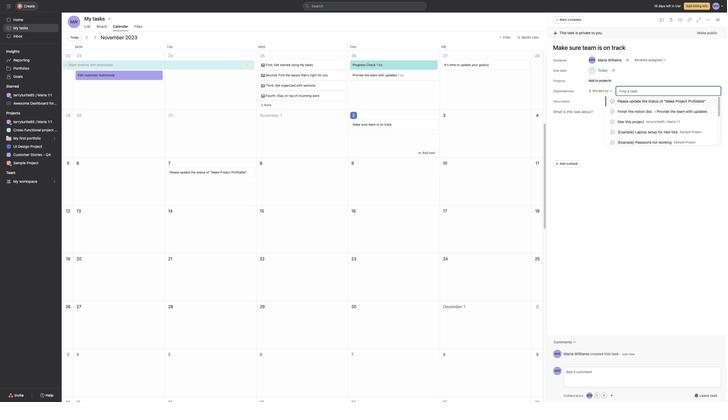 Task type: vqa. For each thing, say whether or not it's contained in the screenshot.
the Team 5
no



Task type: locate. For each thing, give the bounding box(es) containing it.
0 vertical spatial today
[[70, 35, 79, 39]]

0 horizontal spatial profitable"
[[231, 170, 247, 174]]

0 vertical spatial 6
[[77, 161, 79, 166]]

0 vertical spatial 8
[[260, 161, 262, 166]]

my inside the projects element
[[13, 136, 18, 140]]

0 vertical spatial 7
[[168, 161, 171, 166]]

make public
[[697, 31, 718, 35]]

2 terryturtle85 / maria 1:1 from the top
[[13, 120, 52, 124]]

2 inside "2 make sure team is on track"
[[353, 113, 355, 118]]

setup
[[648, 130, 657, 134]]

dependencies
[[554, 89, 574, 93]]

15
[[260, 209, 264, 213]]

1 vertical spatial 30
[[352, 304, 357, 309]]

1 horizontal spatial profitable"
[[688, 99, 706, 103]]

0 vertical spatial 27
[[443, 53, 448, 58]]

1 horizontal spatial provide the team with updates
[[657, 109, 708, 114]]

for
[[318, 73, 322, 77], [49, 101, 54, 105], [658, 130, 663, 134]]

first
[[19, 136, 26, 140]]

0 vertical spatial make
[[697, 31, 707, 35]]

1 horizontal spatial is
[[576, 31, 578, 35]]

task inside 'button'
[[429, 151, 435, 155]]

december
[[443, 304, 463, 309]]

track
[[384, 123, 392, 126]]

0 vertical spatial 26
[[352, 53, 356, 58]]

1 vertical spatial "make
[[210, 170, 219, 174]]

my workspace
[[13, 179, 37, 184]]

0 vertical spatial to
[[592, 31, 595, 35]]

make inside "2 make sure team is on track"
[[353, 123, 361, 126]]

now
[[629, 352, 635, 356]]

get
[[274, 63, 279, 67], [275, 84, 280, 87]]

0 vertical spatial get
[[274, 63, 279, 67]]

1 vertical spatial profitable"
[[231, 170, 247, 174]]

my for my workspace
[[13, 179, 18, 184]]

[example] left password
[[618, 140, 635, 144]]

project left plan
[[42, 128, 54, 132]]

1:1 inside starred 'element'
[[48, 93, 52, 97]]

terryturtle85 / maria 1:1 link up dashboard
[[3, 91, 59, 99]]

more
[[264, 103, 272, 107]]

on inside "2 make sure team is on track"
[[380, 123, 384, 126]]

10
[[443, 161, 448, 166]]

2 [example] from the top
[[618, 140, 635, 144]]

1 vertical spatial 16
[[352, 209, 356, 213]]

0 horizontal spatial update
[[180, 170, 190, 174]]

0 vertical spatial profitable"
[[688, 99, 706, 103]]

sample
[[680, 130, 691, 134], [674, 140, 685, 144], [13, 161, 26, 165]]

/ for functional
[[36, 120, 37, 124]]

view
[[532, 35, 539, 39]]

add for add task
[[422, 151, 428, 155]]

Find a task text field
[[616, 86, 721, 96]]

tasks down the home
[[19, 26, 28, 30]]

projects inside make sure team is on track dialog
[[554, 79, 565, 83]]

21
[[168, 257, 172, 261]]

0 vertical spatial team
[[370, 73, 377, 77]]

1:1 inside the projects element
[[48, 120, 52, 124]]

/ inside starred 'element'
[[36, 93, 37, 97]]

ui
[[13, 144, 17, 149]]

sample down customer on the top of page
[[13, 161, 26, 165]]

terryturtle85 / maria 1:1 inside the projects element
[[13, 120, 52, 124]]

status inside 7 please update the status of "make project profitable"
[[197, 170, 206, 174]]

0 horizontal spatial projects
[[6, 111, 20, 115]]

0 horizontal spatial williams
[[575, 352, 590, 356]]

of for 7
[[206, 170, 209, 174]]

starred button
[[0, 84, 19, 89]]

calendar
[[113, 24, 128, 29]]

team up hire on the right
[[677, 109, 685, 114]]

0 horizontal spatial 9
[[352, 161, 354, 166]]

project for this
[[633, 120, 644, 124]]

you.
[[596, 31, 603, 35]]

/ inside the projects element
[[36, 120, 37, 124]]

1 left leftcount icon
[[398, 73, 399, 77]]

1 horizontal spatial 3
[[443, 113, 446, 118]]

maria up today dropdown button
[[598, 58, 607, 62]]

please
[[618, 99, 629, 103], [170, 170, 179, 174]]

trial
[[676, 4, 681, 8]]

inbox link
[[3, 32, 59, 40]]

[example] for [example] password not working
[[618, 140, 635, 144]]

1 horizontal spatial 2
[[353, 113, 355, 118]]

today inside button
[[70, 35, 79, 39]]

williams up clear due date 'icon'
[[608, 58, 622, 62]]

due
[[554, 69, 559, 73]]

on left 'top'
[[284, 94, 288, 98]]

williams inside dropdown button
[[608, 58, 622, 62]]

2 for 2 more
[[261, 103, 263, 107]]

31
[[168, 113, 173, 118]]

2 vertical spatial 2
[[536, 304, 539, 309]]

/ inside star this project terryturtle85 / maria 1:1
[[666, 120, 667, 124]]

0 vertical spatial project
[[633, 120, 644, 124]]

second:
[[266, 73, 278, 77]]

0 vertical spatial of
[[295, 94, 298, 98]]

plan
[[55, 128, 62, 132]]

0 horizontal spatial today
[[70, 35, 79, 39]]

team down 'check'
[[370, 73, 377, 77]]

starred
[[6, 84, 19, 88]]

1 horizontal spatial status
[[649, 99, 659, 103]]

terryturtle85 / maria 1:1 inside starred 'element'
[[13, 93, 52, 97]]

get for organized
[[275, 84, 280, 87]]

2 vertical spatial for
[[658, 130, 663, 134]]

1:1 up hire on the right
[[677, 120, 680, 124]]

1 horizontal spatial projects
[[554, 79, 565, 83]]

project for functional
[[42, 128, 54, 132]]

1 left leftcount image
[[377, 63, 378, 67]]

0 horizontal spatial 6
[[77, 161, 79, 166]]

update
[[461, 63, 471, 67], [630, 99, 641, 103], [180, 170, 190, 174]]

5
[[67, 161, 69, 166], [168, 352, 171, 357]]

1 terryturtle85 / maria 1:1 from the top
[[13, 93, 52, 97]]

status inside option
[[649, 99, 659, 103]]

0 vertical spatial 16
[[655, 4, 658, 8]]

my inside global element
[[13, 26, 18, 30]]

1 vertical spatial 9
[[536, 352, 539, 357]]

terryturtle85 up cross-
[[13, 120, 35, 124]]

ui design project
[[13, 144, 42, 149]]

november down calendar link
[[101, 34, 124, 40]]

0 horizontal spatial please
[[170, 170, 179, 174]]

27
[[443, 53, 448, 58], [77, 304, 81, 309]]

2 horizontal spatial 2
[[536, 304, 539, 309]]

make public button
[[694, 28, 721, 38]]

today down the 'maria williams' dropdown button on the top right of the page
[[598, 68, 608, 73]]

mark complete button
[[554, 16, 584, 23]]

1:1 up awesome dashboard for new project at left
[[48, 93, 52, 97]]

star this project terryturtle85 / maria 1:1
[[618, 120, 680, 124]]

help button
[[37, 391, 57, 400]]

recently assigned
[[635, 58, 662, 62]]

2 more button
[[259, 102, 274, 109]]

task for leave
[[711, 393, 718, 398]]

5 for 29
[[67, 161, 69, 166]]

list link
[[84, 24, 90, 31]]

profitable" inside 7 please update the status of "make project profitable"
[[231, 170, 247, 174]]

1 horizontal spatial 24
[[443, 257, 448, 261]]

awesome dashboard for new project link
[[3, 99, 75, 107]]

projects element
[[0, 109, 62, 168]]

5 for 4
[[168, 352, 171, 357]]

0 vertical spatial 3
[[443, 113, 446, 118]]

7 inside 7 please update the status of "make project profitable"
[[168, 161, 171, 166]]

this right created
[[605, 352, 611, 356]]

list
[[84, 24, 90, 29]]

0 vertical spatial november
[[101, 34, 124, 40]]

1 horizontal spatial "make
[[664, 99, 675, 103]]

maria down comments popup button
[[564, 352, 574, 356]]

is left track at the right of page
[[377, 123, 379, 126]]

1 horizontal spatial 8
[[443, 352, 446, 357]]

the
[[286, 73, 290, 77], [365, 73, 369, 77], [642, 99, 648, 103], [629, 109, 634, 114], [671, 109, 676, 114], [191, 170, 196, 174]]

0 vertical spatial terryturtle85 / maria 1:1 link
[[3, 91, 59, 99]]

1 vertical spatial make
[[353, 123, 361, 126]]

edit customer testimonial
[[78, 73, 115, 77]]

/ up dashboard
[[36, 93, 37, 97]]

maria inside the 'maria williams' dropdown button
[[598, 58, 607, 62]]

get right first:
[[274, 63, 279, 67]]

/ up new
[[666, 120, 667, 124]]

provide down please update the status of "make project profitable" option
[[657, 109, 670, 114]]

project down notion
[[633, 120, 644, 124]]

filter
[[503, 35, 511, 39]]

get right third:
[[275, 84, 280, 87]]

hide sidebar image
[[7, 4, 11, 8]]

sample right hire on the right
[[680, 130, 691, 134]]

2 horizontal spatial update
[[630, 99, 641, 103]]

to left projects
[[596, 79, 599, 83]]

tue
[[167, 45, 173, 49]]

search list box
[[303, 2, 426, 10]]

0 horizontal spatial to
[[457, 63, 460, 67]]

calendar link
[[113, 24, 128, 31]]

2 make sure team is on track
[[353, 113, 392, 126]]

16 days left in trial
[[655, 4, 681, 8]]

goal(s)
[[479, 63, 489, 67]]

terryturtle85 for cross-
[[13, 120, 35, 124]]

1 horizontal spatial 26
[[352, 53, 356, 58]]

tasks inside global element
[[19, 26, 28, 30]]

0 vertical spatial "make
[[664, 99, 675, 103]]

0 vertical spatial 9
[[352, 161, 354, 166]]

november down more
[[260, 113, 279, 118]]

maria inside the projects element
[[38, 120, 47, 124]]

0 vertical spatial is
[[576, 31, 578, 35]]

more actions for this task image
[[706, 18, 710, 22]]

add inside 'button'
[[422, 151, 428, 155]]

1 vertical spatial 4
[[77, 352, 79, 357]]

1 horizontal spatial 5
[[168, 352, 171, 357]]

0 horizontal spatial 2
[[261, 103, 263, 107]]

0 horizontal spatial project
[[42, 128, 54, 132]]

subtask
[[567, 162, 578, 166]]

november for november 1
[[260, 113, 279, 118]]

my left first
[[13, 136, 18, 140]]

projects down due date
[[554, 79, 565, 83]]

1 vertical spatial 29
[[260, 304, 265, 309]]

12
[[66, 209, 70, 213]]

get for started
[[274, 63, 279, 67]]

2 inside 2 more button
[[261, 103, 263, 107]]

of inside 7 please update the status of "make project profitable"
[[206, 170, 209, 174]]

add or remove collaborators image
[[610, 394, 614, 397]]

create button
[[15, 2, 38, 10]]

goals link
[[3, 73, 59, 81]]

doc
[[646, 109, 652, 114]]

provide down progress
[[353, 73, 364, 77]]

maria up awesome dashboard for new project at left
[[38, 93, 47, 97]]

0 horizontal spatial of
[[206, 170, 209, 174]]

main content
[[547, 27, 727, 365]]

team button
[[0, 170, 15, 175]]

1 vertical spatial williams
[[575, 352, 590, 356]]

0 vertical spatial 29
[[66, 113, 71, 118]]

Task Name text field
[[550, 42, 721, 53]]

complete
[[568, 18, 582, 22]]

2 terryturtle85 / maria 1:1 link from the top
[[3, 118, 59, 126]]

[example]
[[618, 130, 635, 134], [618, 140, 635, 144]]

design
[[18, 144, 29, 149]]

team inside "2 make sure team is on track"
[[369, 123, 376, 126]]

provide the team with updates up hire on the right
[[657, 109, 708, 114]]

november
[[101, 34, 124, 40], [260, 113, 279, 118]]

task inside button
[[711, 393, 718, 398]]

0 horizontal spatial 5
[[67, 161, 69, 166]]

this right star at the top right
[[626, 120, 632, 124]]

1 terryturtle85 / maria 1:1 link from the top
[[3, 91, 59, 99]]

"make inside option
[[664, 99, 675, 103]]

1 vertical spatial for
[[49, 101, 54, 105]]

work
[[313, 94, 320, 98]]

1 vertical spatial get
[[275, 84, 280, 87]]

ui design project link
[[3, 142, 59, 151]]

tasks up that's
[[305, 63, 313, 67]]

sample down hire on the right
[[674, 140, 685, 144]]

26
[[352, 53, 356, 58], [66, 304, 71, 309]]

1 vertical spatial tasks
[[305, 63, 313, 67]]

1 vertical spatial provide
[[657, 109, 670, 114]]

0 horizontal spatial updates
[[385, 73, 397, 77]]

1:1 for for
[[48, 93, 52, 97]]

provide the team with updates down 'check'
[[353, 73, 397, 77]]

1 horizontal spatial 27
[[443, 53, 448, 58]]

task for add
[[429, 151, 435, 155]]

1 vertical spatial of
[[660, 99, 663, 103]]

terryturtle85 / maria 1:1 up awesome dashboard for new project link
[[13, 93, 52, 97]]

project
[[633, 120, 644, 124], [42, 128, 54, 132]]

teammates
[[97, 63, 113, 67]]

1 horizontal spatial project
[[633, 120, 644, 124]]

0 vertical spatial sample
[[680, 130, 691, 134]]

profitable" inside option
[[688, 99, 706, 103]]

[example] down star at the top right
[[618, 130, 635, 134]]

share
[[68, 63, 77, 67]]

maria up cross-functional project plan
[[38, 120, 47, 124]]

0 vertical spatial [example]
[[618, 130, 635, 134]]

my down team
[[13, 179, 18, 184]]

the inside option
[[642, 99, 648, 103]]

1 vertical spatial 7
[[352, 352, 354, 357]]

leftcount image
[[379, 64, 382, 67]]

[example] laptop setup for new hire sample project
[[618, 130, 702, 134]]

1 vertical spatial project
[[42, 128, 54, 132]]

insights button
[[0, 49, 20, 54]]

my inside teams element
[[13, 179, 18, 184]]

0 vertical spatial tasks
[[19, 26, 28, 30]]

1 horizontal spatial 7
[[352, 352, 354, 357]]

make left public
[[697, 31, 707, 35]]

laptop
[[636, 130, 647, 134]]

0 horizontal spatial is
[[377, 123, 379, 126]]

0 horizontal spatial 7
[[168, 161, 171, 166]]

0 horizontal spatial 23
[[77, 53, 82, 58]]

this inside make sure team is on track dialog
[[605, 352, 611, 356]]

sample project link
[[3, 159, 59, 167]]

home link
[[3, 16, 59, 24]]

stories
[[31, 152, 42, 157]]

add task
[[422, 151, 435, 155]]

to right time
[[457, 63, 460, 67]]

files link
[[134, 24, 142, 31]]

terryturtle85 up setup
[[646, 120, 665, 124]]

1 vertical spatial [example]
[[618, 140, 635, 144]]

terryturtle85 inside starred 'element'
[[13, 93, 35, 97]]

add subtask image
[[679, 18, 683, 22]]

0 vertical spatial status
[[649, 99, 659, 103]]

1 vertical spatial 6
[[260, 352, 262, 357]]

1 vertical spatial 23
[[352, 257, 356, 261]]

of inside option
[[660, 99, 663, 103]]

projects down awesome
[[6, 111, 20, 115]]

maria inside starred 'element'
[[38, 93, 47, 97]]

0 horizontal spatial 28
[[168, 304, 173, 309]]

"make inside 7 please update the status of "make project profitable"
[[210, 170, 219, 174]]

add
[[686, 4, 692, 8], [589, 79, 595, 83], [422, 151, 428, 155], [560, 162, 566, 166]]

your
[[472, 63, 478, 67]]

make left the sure
[[353, 123, 361, 126]]

1 vertical spatial terryturtle85 / maria 1:1
[[13, 120, 52, 124]]

today up mon
[[70, 35, 79, 39]]

1 horizontal spatial on
[[380, 123, 384, 126]]

0 horizontal spatial tasks
[[19, 26, 28, 30]]

0 vertical spatial this
[[626, 120, 632, 124]]

previous month image
[[85, 35, 89, 40]]

terryturtle85 inside the projects element
[[13, 120, 35, 124]]

18
[[535, 209, 540, 213]]

to left 'you.'
[[592, 31, 595, 35]]

my up inbox
[[13, 26, 18, 30]]

remove assignee image
[[626, 59, 629, 62]]

1 [example] from the top
[[618, 130, 635, 134]]

1:1 up cross-functional project plan
[[48, 120, 52, 124]]

my tasks
[[13, 26, 28, 30]]

0 horizontal spatial on
[[284, 94, 288, 98]]

0 vertical spatial update
[[461, 63, 471, 67]]

1 horizontal spatial today
[[598, 68, 608, 73]]

team right the sure
[[369, 123, 376, 126]]

terryturtle85 / maria 1:1 link up functional
[[3, 118, 59, 126]]

my tasks link
[[3, 24, 59, 32]]

is left private
[[576, 31, 578, 35]]

williams left created
[[575, 352, 590, 356]]

maria up hire on the right
[[668, 120, 676, 124]]

terryturtle85 up awesome
[[13, 93, 35, 97]]

1 vertical spatial team
[[677, 109, 685, 114]]

4️⃣ fourth: stay on top of incoming work
[[261, 94, 320, 98]]

home
[[13, 17, 23, 22]]

on left track at the right of page
[[380, 123, 384, 126]]

1 horizontal spatial williams
[[608, 58, 622, 62]]

terryturtle85 / maria 1:1 up functional
[[13, 120, 52, 124]]

7 for 7
[[352, 352, 354, 357]]

portfolios
[[13, 66, 29, 70]]

9
[[352, 161, 354, 166], [536, 352, 539, 357]]

add inside "button"
[[686, 4, 692, 8]]

/ up cross-functional project plan
[[36, 120, 37, 124]]

for inside starred 'element'
[[49, 101, 54, 105]]



Task type: describe. For each thing, give the bounding box(es) containing it.
filter button
[[497, 34, 513, 41]]

of for 4️⃣
[[295, 94, 298, 98]]

0 horizontal spatial 29
[[66, 113, 71, 118]]

november for november 2023
[[101, 34, 124, 40]]

0 vertical spatial provide the team with updates
[[353, 73, 397, 77]]

project inside 7 please update the status of "make project profitable"
[[220, 170, 231, 174]]

started
[[280, 63, 291, 67]]

11
[[536, 161, 539, 166]]

7 for 7 please update the status of "make project profitable"
[[168, 161, 171, 166]]

please update the status of "make project profitable" option
[[606, 96, 717, 106]]

by
[[605, 89, 609, 93]]

my first portfolio link
[[3, 134, 59, 142]]

my for my first portfolio
[[13, 136, 18, 140]]

next month image
[[93, 35, 97, 40]]

functional
[[25, 128, 41, 132]]

2 for 2 make sure team is on track
[[353, 113, 355, 118]]

3️⃣
[[261, 84, 265, 87]]

this
[[560, 31, 567, 35]]

invite button
[[5, 391, 27, 400]]

board link
[[97, 24, 107, 31]]

month
[[522, 35, 531, 39]]

is inside "2 make sure team is on track"
[[377, 123, 379, 126]]

maria williams button
[[586, 56, 624, 65]]

time
[[450, 63, 456, 67]]

close details image
[[716, 18, 720, 22]]

customer
[[13, 152, 30, 157]]

1 right december
[[464, 304, 465, 309]]

sample inside sample project link
[[13, 161, 26, 165]]

please update the status of "make project profitable"
[[618, 99, 706, 103]]

1 horizontal spatial 9
[[536, 352, 539, 357]]

terryturtle85 / maria 1:1 link for functional
[[3, 118, 59, 126]]

leftcount image
[[401, 74, 404, 77]]

1️⃣
[[261, 63, 265, 67]]

0 vertical spatial updates
[[385, 73, 397, 77]]

you
[[323, 73, 328, 77]]

update inside 7 please update the status of "make project profitable"
[[180, 170, 190, 174]]

maria inside star this project terryturtle85 / maria 1:1
[[668, 120, 676, 124]]

0 vertical spatial 25
[[260, 53, 265, 58]]

is inside dialog
[[576, 31, 578, 35]]

0 vertical spatial for
[[318, 73, 322, 77]]

help
[[46, 393, 53, 397]]

recently
[[635, 58, 648, 62]]

add billing info
[[686, 4, 708, 8]]

copy task link image
[[688, 18, 692, 22]]

insights element
[[0, 47, 62, 82]]

0 vertical spatial 4
[[536, 113, 539, 118]]

due date
[[554, 69, 567, 73]]

check
[[367, 63, 376, 67]]

top
[[289, 94, 294, 98]]

new
[[664, 130, 671, 134]]

add billing info button
[[684, 3, 710, 10]]

sample inside [example] laptop setup for new hire sample project
[[680, 130, 691, 134]]

finish
[[618, 109, 628, 114]]

finish the notion doc
[[618, 109, 652, 114]]

cross-functional project plan link
[[3, 126, 62, 134]]

board
[[97, 24, 107, 29]]

november 2023
[[101, 34, 137, 40]]

see details, my workspace image
[[53, 180, 56, 183]]

1:1 for project
[[48, 120, 52, 124]]

add to projects button
[[586, 77, 614, 84]]

timeline
[[78, 63, 89, 67]]

progress check
[[353, 63, 376, 67]]

0 horizontal spatial 27
[[77, 304, 81, 309]]

month view button
[[515, 34, 541, 41]]

project inside [example] password not working sample project
[[686, 140, 696, 144]]

0 vertical spatial 22
[[66, 53, 71, 58]]

this task is private to you.
[[560, 31, 603, 35]]

clear due date image
[[612, 69, 615, 72]]

edit
[[78, 73, 84, 77]]

terryturtle85 for awesome
[[13, 93, 35, 97]]

add for add subtask
[[560, 162, 566, 166]]

it's
[[444, 63, 449, 67]]

terryturtle85 / maria 1:1 for dashboard
[[13, 93, 52, 97]]

see details, my first portfolio image
[[53, 137, 56, 140]]

in
[[672, 4, 675, 8]]

comments button
[[550, 338, 580, 347]]

1 horizontal spatial 23
[[352, 257, 356, 261]]

project inside starred 'element'
[[63, 101, 75, 105]]

task for this
[[568, 31, 575, 35]]

terryturtle85 inside star this project terryturtle85 / maria 1:1
[[646, 120, 665, 124]]

november 1
[[260, 113, 282, 118]]

1 vertical spatial 28
[[168, 304, 173, 309]]

layout
[[291, 73, 300, 77]]

1 horizontal spatial update
[[461, 63, 471, 67]]

date
[[560, 69, 567, 73]]

williams for maria williams created this task · just now
[[575, 352, 590, 356]]

cross-
[[13, 128, 25, 132]]

customer stories - q4 link
[[3, 151, 59, 159]]

today inside dropdown button
[[598, 68, 608, 73]]

please inside option
[[618, 99, 629, 103]]

cross-functional project plan
[[13, 128, 62, 132]]

terryturtle85 / maria 1:1 for functional
[[13, 120, 52, 124]]

search
[[312, 4, 323, 8]]

0 horizontal spatial 26
[[66, 304, 71, 309]]

starred element
[[0, 82, 75, 109]]

the inside 7 please update the status of "make project profitable"
[[191, 170, 196, 174]]

hire
[[672, 130, 678, 134]]

1 vertical spatial updates
[[694, 109, 708, 114]]

1 vertical spatial 25
[[535, 257, 540, 261]]

leave task button
[[691, 391, 721, 400]]

created
[[591, 352, 604, 356]]

today button
[[586, 66, 610, 75]]

my right 'using'
[[300, 63, 304, 67]]

workspace
[[19, 179, 37, 184]]

share timeline with teammates
[[68, 63, 113, 67]]

[example] password not working sample project
[[618, 140, 696, 144]]

0 horizontal spatial 24
[[168, 53, 173, 58]]

my first portfolio
[[13, 136, 41, 140]]

awesome dashboard for new project
[[13, 101, 75, 105]]

project inside option
[[676, 99, 688, 103]]

my tasks
[[84, 16, 105, 22]]

add for add billing info
[[686, 4, 692, 8]]

0 likes. click to like this task image
[[660, 18, 664, 22]]

please inside 7 please update the status of "make project profitable"
[[170, 170, 179, 174]]

/ for dashboard
[[36, 93, 37, 97]]

1️⃣ first: get started using my tasks
[[261, 63, 313, 67]]

1 horizontal spatial 22
[[260, 257, 265, 261]]

blocked by
[[593, 89, 609, 93]]

1 vertical spatial provide the team with updates
[[657, 109, 708, 114]]

0 vertical spatial provide
[[353, 73, 364, 77]]

1 vertical spatial to
[[457, 63, 460, 67]]

public
[[707, 31, 718, 35]]

19
[[66, 257, 70, 261]]

add subtask
[[560, 162, 578, 166]]

projects inside dropdown button
[[6, 111, 20, 115]]

december 1
[[443, 304, 465, 309]]

1 vertical spatial 8
[[443, 352, 446, 357]]

make inside button
[[697, 31, 707, 35]]

attachments: add a file to this task, make sure team is on track image
[[669, 18, 673, 22]]

0 horizontal spatial 4
[[77, 352, 79, 357]]

1:1 inside star this project terryturtle85 / maria 1:1
[[677, 120, 680, 124]]

info
[[703, 4, 708, 8]]

main content containing this task is private to you.
[[547, 27, 727, 365]]

16 for 16 days left in trial
[[655, 4, 658, 8]]

show options image
[[107, 17, 112, 21]]

0 vertical spatial 30
[[77, 113, 82, 118]]

left
[[666, 4, 671, 8]]

sections
[[303, 84, 316, 87]]

customer stories - q4
[[13, 152, 51, 157]]

inbox
[[13, 34, 22, 38]]

global element
[[0, 13, 62, 43]]

testimonial
[[99, 73, 115, 77]]

full screen image
[[697, 18, 701, 22]]

update inside option
[[630, 99, 641, 103]]

today button
[[68, 34, 81, 41]]

find
[[279, 73, 285, 77]]

make sure team is on track dialog
[[547, 13, 727, 402]]

0 horizontal spatial 3
[[67, 352, 69, 357]]

maria williams created this task · just now
[[564, 352, 635, 356]]

0 vertical spatial 23
[[77, 53, 82, 58]]

project inside [example] laptop setup for new hire sample project
[[692, 130, 702, 134]]

sample project
[[13, 161, 38, 165]]

[example] for [example] laptop setup for new hire
[[618, 130, 635, 134]]

my for my tasks
[[13, 26, 18, 30]]

team
[[6, 170, 15, 175]]

terryturtle85 / maria 1:1 link for dashboard
[[3, 91, 59, 99]]

sample inside [example] password not working sample project
[[674, 140, 685, 144]]

1 horizontal spatial tasks
[[305, 63, 313, 67]]

billing
[[693, 4, 702, 8]]

to inside button
[[596, 79, 599, 83]]

assigned
[[649, 58, 662, 62]]

0 vertical spatial 28
[[535, 53, 540, 58]]

dashboard
[[30, 101, 48, 105]]

·
[[620, 352, 621, 356]]

teams element
[[0, 168, 62, 187]]

fourth:
[[266, 94, 276, 98]]

add for add to projects
[[589, 79, 595, 83]]

1 down stay
[[280, 113, 282, 118]]

16 for 16
[[352, 209, 356, 213]]

2 for 2
[[536, 304, 539, 309]]

thu
[[350, 45, 357, 49]]

williams for maria williams
[[608, 58, 622, 62]]

stay
[[277, 94, 284, 98]]

month view
[[522, 35, 539, 39]]



